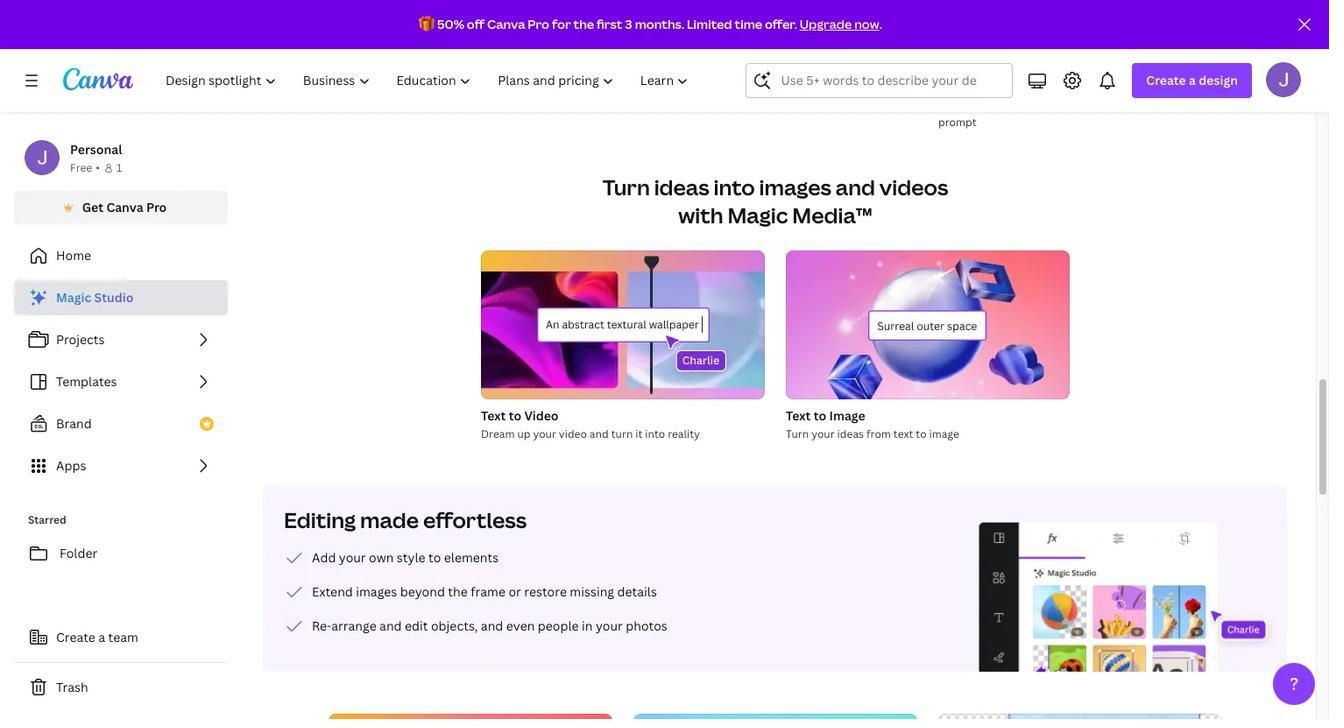 Task type: describe. For each thing, give the bounding box(es) containing it.
videos
[[880, 173, 949, 202]]

words
[[993, 97, 1024, 112]]

trash
[[56, 679, 88, 696]]

re-arrange and edit objects, and even people in your photos
[[312, 618, 668, 634]]

to right text
[[916, 427, 927, 442]]

dream
[[481, 427, 515, 442]]

restore
[[524, 584, 567, 600]]

months.
[[635, 16, 685, 32]]

now
[[855, 16, 880, 32]]

a for team
[[98, 629, 105, 646]]

projects link
[[14, 322, 228, 358]]

team
[[108, 629, 138, 646]]

free •
[[70, 160, 100, 175]]

text for text to image
[[786, 408, 811, 424]]

a inside transform words and shapes with a simple written prompt
[[1111, 97, 1117, 112]]

templates
[[56, 373, 117, 390]]

to inside list
[[429, 549, 441, 566]]

for
[[552, 16, 571, 32]]

0 horizontal spatial the
[[428, 97, 445, 112]]

a for design
[[1189, 72, 1196, 89]]

beyond
[[400, 584, 445, 600]]

turn inside turn ideas into images and videos with magic media™
[[603, 173, 650, 202]]

ideas inside turn ideas into images and videos with magic media™
[[654, 173, 710, 202]]

templates link
[[14, 365, 228, 400]]

studio
[[94, 289, 134, 306]]

create a design button
[[1133, 63, 1252, 98]]

reality
[[668, 427, 700, 442]]

1 designs from the left
[[567, 97, 605, 112]]

to inside text to video dream up your video and turn it into reality
[[509, 408, 522, 424]]

off
[[467, 16, 485, 32]]

text to video dream up your video and turn it into reality
[[481, 408, 700, 442]]

objects,
[[431, 618, 478, 634]]

image
[[829, 408, 866, 424]]

even
[[506, 618, 535, 634]]

0 horizontal spatial magic
[[56, 289, 91, 306]]

to left life in the right top of the page
[[730, 97, 740, 112]]

text for text to video
[[481, 408, 506, 424]]

your right add at the left bottom of the page
[[339, 549, 366, 566]]

text to image turn your ideas from text to image
[[786, 408, 959, 442]]

folder link
[[14, 536, 228, 571]]

and left even
[[481, 618, 503, 634]]

own
[[369, 549, 394, 566]]

and inside transform words and shapes with a simple written prompt
[[1027, 97, 1046, 112]]

top level navigation element
[[154, 63, 704, 98]]

🎁
[[419, 16, 435, 32]]

editing
[[284, 506, 356, 535]]

50%
[[437, 16, 464, 32]]

text to video group
[[481, 251, 765, 443]]

with inside transform words and shapes with a simple written prompt
[[1087, 97, 1109, 112]]

home
[[56, 247, 91, 264]]

add your own style to elements
[[312, 549, 499, 566]]

your inside text to image turn your ideas from text to image
[[812, 427, 835, 442]]

folder
[[60, 545, 98, 562]]

get canva pro
[[82, 199, 167, 216]]

frame
[[471, 584, 506, 600]]

brand
[[56, 415, 92, 432]]

elements
[[444, 549, 499, 566]]

1
[[116, 160, 122, 175]]

apps link
[[14, 449, 228, 484]]

transform
[[939, 97, 991, 112]]

or
[[509, 584, 521, 600]]

starred
[[28, 513, 66, 528]]

text to video image
[[481, 251, 765, 400]]

into inside text to video dream up your video and turn it into reality
[[645, 427, 665, 442]]

up
[[517, 427, 531, 442]]

trash link
[[14, 670, 228, 705]]

upgrade now button
[[800, 16, 880, 32]]

people
[[538, 618, 579, 634]]

list containing magic studio
[[14, 280, 228, 484]]

•
[[96, 160, 100, 175]]

.
[[880, 16, 882, 32]]

style
[[397, 549, 426, 566]]

jacob simon image
[[1266, 62, 1301, 97]]

create for create a design
[[1147, 72, 1186, 89]]

get canva pro button
[[14, 191, 228, 224]]

offer.
[[765, 16, 797, 32]]

brand link
[[14, 407, 228, 442]]

shapes
[[1048, 97, 1084, 112]]

0 vertical spatial pro
[[528, 16, 550, 32]]

life
[[743, 97, 759, 112]]

create a team
[[56, 629, 138, 646]]

canva inside button
[[106, 199, 143, 216]]

create for create a team
[[56, 629, 95, 646]]

media™
[[793, 201, 873, 230]]

2 designs from the left
[[689, 97, 727, 112]]

create a team button
[[14, 620, 228, 656]]

limited
[[687, 16, 732, 32]]

text to image group
[[786, 251, 1070, 443]]

first
[[597, 16, 623, 32]]



Task type: vqa. For each thing, say whether or not it's contained in the screenshot.
Icons
no



Task type: locate. For each thing, give the bounding box(es) containing it.
a
[[1189, 72, 1196, 89], [1111, 97, 1117, 112], [98, 629, 105, 646]]

1 vertical spatial into
[[645, 427, 665, 442]]

0 horizontal spatial with
[[678, 201, 723, 230]]

0 vertical spatial canva
[[487, 16, 525, 32]]

a inside button
[[98, 629, 105, 646]]

1 horizontal spatial list
[[284, 548, 668, 637]]

your right bring
[[663, 97, 686, 112]]

with inside turn ideas into images and videos with magic media™
[[678, 201, 723, 230]]

0 vertical spatial turn
[[603, 173, 650, 202]]

2 vertical spatial a
[[98, 629, 105, 646]]

simple
[[1120, 97, 1153, 112]]

1 vertical spatial a
[[1111, 97, 1117, 112]]

create inside button
[[56, 629, 95, 646]]

text left image
[[786, 408, 811, 424]]

extend images beyond the frame or restore missing details
[[312, 584, 657, 600]]

1 horizontal spatial ideas
[[837, 427, 864, 442]]

0 horizontal spatial create
[[56, 629, 95, 646]]

1 horizontal spatial into
[[714, 173, 755, 202]]

0 vertical spatial list
[[14, 280, 228, 484]]

to right style
[[429, 549, 441, 566]]

design
[[1199, 72, 1238, 89]]

made
[[360, 506, 419, 535]]

text up dream
[[481, 408, 506, 424]]

your
[[541, 97, 564, 112], [663, 97, 686, 112], [533, 427, 556, 442], [812, 427, 835, 442], [339, 549, 366, 566], [596, 618, 623, 634]]

designs right of
[[567, 97, 605, 112]]

0 vertical spatial images
[[759, 173, 832, 202]]

0 horizontal spatial ideas
[[654, 173, 710, 202]]

canva right off
[[487, 16, 525, 32]]

1 horizontal spatial the
[[448, 584, 468, 600]]

a left team in the bottom of the page
[[98, 629, 105, 646]]

1 vertical spatial magic
[[56, 289, 91, 306]]

from
[[867, 427, 891, 442]]

magic left media™
[[728, 201, 788, 230]]

1 horizontal spatial canva
[[487, 16, 525, 32]]

the left size
[[428, 97, 445, 112]]

create up written
[[1147, 72, 1186, 89]]

your right in
[[596, 618, 623, 634]]

motion
[[786, 97, 822, 112]]

2 horizontal spatial the
[[574, 16, 594, 32]]

bring your designs to life with motion
[[634, 97, 822, 112]]

1 vertical spatial turn
[[786, 427, 809, 442]]

0 horizontal spatial designs
[[567, 97, 605, 112]]

1 horizontal spatial designs
[[689, 97, 727, 112]]

your inside text to video dream up your video and turn it into reality
[[533, 427, 556, 442]]

and right words
[[1027, 97, 1046, 112]]

text
[[894, 427, 914, 442]]

editing made effortless
[[284, 506, 527, 535]]

create a design
[[1147, 72, 1238, 89]]

1 vertical spatial create
[[56, 629, 95, 646]]

into
[[714, 173, 755, 202], [645, 427, 665, 442]]

edit
[[405, 618, 428, 634]]

create left team in the bottom of the page
[[56, 629, 95, 646]]

size
[[447, 97, 466, 112]]

images down motion
[[759, 173, 832, 202]]

1 horizontal spatial turn
[[786, 427, 809, 442]]

text to image image
[[786, 251, 1070, 400]]

0 vertical spatial magic
[[728, 201, 788, 230]]

and inside text to video dream up your video and turn it into reality
[[590, 427, 609, 442]]

to left image
[[814, 408, 827, 424]]

projects
[[56, 331, 105, 348]]

into inside turn ideas into images and videos with magic media™
[[714, 173, 755, 202]]

2 horizontal spatial with
[[1087, 97, 1109, 112]]

the left frame
[[448, 584, 468, 600]]

and right size
[[469, 97, 488, 112]]

ideas
[[654, 173, 710, 202], [837, 427, 864, 442]]

0 horizontal spatial list
[[14, 280, 228, 484]]

1 vertical spatial images
[[356, 584, 397, 600]]

image
[[929, 427, 959, 442]]

0 horizontal spatial a
[[98, 629, 105, 646]]

and left videos
[[836, 173, 875, 202]]

prompt
[[939, 115, 977, 130]]

video
[[559, 427, 587, 442]]

2 vertical spatial the
[[448, 584, 468, 600]]

photos
[[626, 618, 668, 634]]

3
[[625, 16, 633, 32]]

2 text from the left
[[786, 408, 811, 424]]

written
[[1156, 97, 1192, 112]]

magic studio link
[[14, 280, 228, 315]]

create inside 'dropdown button'
[[1147, 72, 1186, 89]]

0 horizontal spatial into
[[645, 427, 665, 442]]

of
[[528, 97, 538, 112]]

change
[[389, 97, 425, 112]]

turn
[[603, 173, 650, 202], [786, 427, 809, 442]]

details
[[617, 584, 657, 600]]

1 vertical spatial canva
[[106, 199, 143, 216]]

1 horizontal spatial with
[[761, 97, 783, 112]]

magic left studio
[[56, 289, 91, 306]]

folder button
[[14, 536, 228, 571]]

home link
[[14, 238, 228, 273]]

text inside text to video dream up your video and turn it into reality
[[481, 408, 506, 424]]

turn inside text to image turn your ideas from text to image
[[786, 427, 809, 442]]

it
[[636, 427, 643, 442]]

1 horizontal spatial images
[[759, 173, 832, 202]]

canva right get
[[106, 199, 143, 216]]

images
[[759, 173, 832, 202], [356, 584, 397, 600]]

🎁 50% off canva pro for the first 3 months. limited time offer. upgrade now .
[[419, 16, 882, 32]]

to
[[730, 97, 740, 112], [509, 408, 522, 424], [814, 408, 827, 424], [916, 427, 927, 442], [429, 549, 441, 566]]

with
[[761, 97, 783, 112], [1087, 97, 1109, 112], [678, 201, 723, 230]]

0 horizontal spatial canva
[[106, 199, 143, 216]]

1 vertical spatial ideas
[[837, 427, 864, 442]]

extend
[[312, 584, 353, 600]]

turn
[[611, 427, 633, 442]]

pro inside button
[[146, 199, 167, 216]]

turn ideas into images and videos with magic media™
[[603, 173, 949, 230]]

1 horizontal spatial text
[[786, 408, 811, 424]]

re-
[[312, 618, 331, 634]]

the right for
[[574, 16, 594, 32]]

2 horizontal spatial a
[[1189, 72, 1196, 89]]

text inside text to image turn your ideas from text to image
[[786, 408, 811, 424]]

in
[[582, 618, 593, 634]]

get
[[82, 199, 103, 216]]

designs left life in the right top of the page
[[689, 97, 727, 112]]

effortless
[[423, 506, 527, 535]]

pro up home link
[[146, 199, 167, 216]]

arrange
[[331, 618, 377, 634]]

and left edit
[[380, 618, 402, 634]]

pro
[[528, 16, 550, 32], [146, 199, 167, 216]]

into down bring your designs to life with motion
[[714, 173, 755, 202]]

0 vertical spatial create
[[1147, 72, 1186, 89]]

ideas inside text to image turn your ideas from text to image
[[837, 427, 864, 442]]

magic inside turn ideas into images and videos with magic media™
[[728, 201, 788, 230]]

and inside turn ideas into images and videos with magic media™
[[836, 173, 875, 202]]

apps
[[56, 457, 86, 474]]

1 vertical spatial pro
[[146, 199, 167, 216]]

your down video
[[533, 427, 556, 442]]

time
[[735, 16, 763, 32]]

and
[[469, 97, 488, 112], [1027, 97, 1046, 112], [836, 173, 875, 202], [590, 427, 609, 442], [380, 618, 402, 634], [481, 618, 503, 634]]

text
[[481, 408, 506, 424], [786, 408, 811, 424]]

Search search field
[[781, 64, 978, 97]]

format
[[491, 97, 525, 112]]

images down own at the bottom left of the page
[[356, 584, 397, 600]]

1 horizontal spatial a
[[1111, 97, 1117, 112]]

1 horizontal spatial create
[[1147, 72, 1186, 89]]

magic
[[728, 201, 788, 230], [56, 289, 91, 306]]

None search field
[[746, 63, 1013, 98]]

add
[[312, 549, 336, 566]]

group
[[481, 251, 765, 400], [786, 251, 1070, 400], [329, 714, 613, 719], [634, 714, 918, 719], [939, 714, 1223, 719]]

0 vertical spatial a
[[1189, 72, 1196, 89]]

a inside 'dropdown button'
[[1189, 72, 1196, 89]]

upgrade
[[800, 16, 852, 32]]

0 horizontal spatial text
[[481, 408, 506, 424]]

0 vertical spatial the
[[574, 16, 594, 32]]

0 horizontal spatial images
[[356, 584, 397, 600]]

effortlessly change the size and format of your designs
[[329, 97, 605, 112]]

personal
[[70, 141, 122, 158]]

a left design
[[1189, 72, 1196, 89]]

0 vertical spatial ideas
[[654, 173, 710, 202]]

to up the up at the bottom left
[[509, 408, 522, 424]]

turn left from
[[786, 427, 809, 442]]

a left simple
[[1111, 97, 1117, 112]]

1 vertical spatial list
[[284, 548, 668, 637]]

list containing add your own style to elements
[[284, 548, 668, 637]]

and left the turn
[[590, 427, 609, 442]]

missing
[[570, 584, 614, 600]]

effortlessly
[[329, 97, 386, 112]]

0 horizontal spatial turn
[[603, 173, 650, 202]]

your right of
[[541, 97, 564, 112]]

0 horizontal spatial pro
[[146, 199, 167, 216]]

pro left for
[[528, 16, 550, 32]]

1 horizontal spatial magic
[[728, 201, 788, 230]]

0 vertical spatial into
[[714, 173, 755, 202]]

create
[[1147, 72, 1186, 89], [56, 629, 95, 646]]

magic studio
[[56, 289, 134, 306]]

bring
[[634, 97, 660, 112]]

list
[[14, 280, 228, 484], [284, 548, 668, 637]]

1 vertical spatial the
[[428, 97, 445, 112]]

1 text from the left
[[481, 408, 506, 424]]

images inside turn ideas into images and videos with magic media™
[[759, 173, 832, 202]]

into right it
[[645, 427, 665, 442]]

your down image
[[812, 427, 835, 442]]

turn down bring
[[603, 173, 650, 202]]

1 horizontal spatial pro
[[528, 16, 550, 32]]



